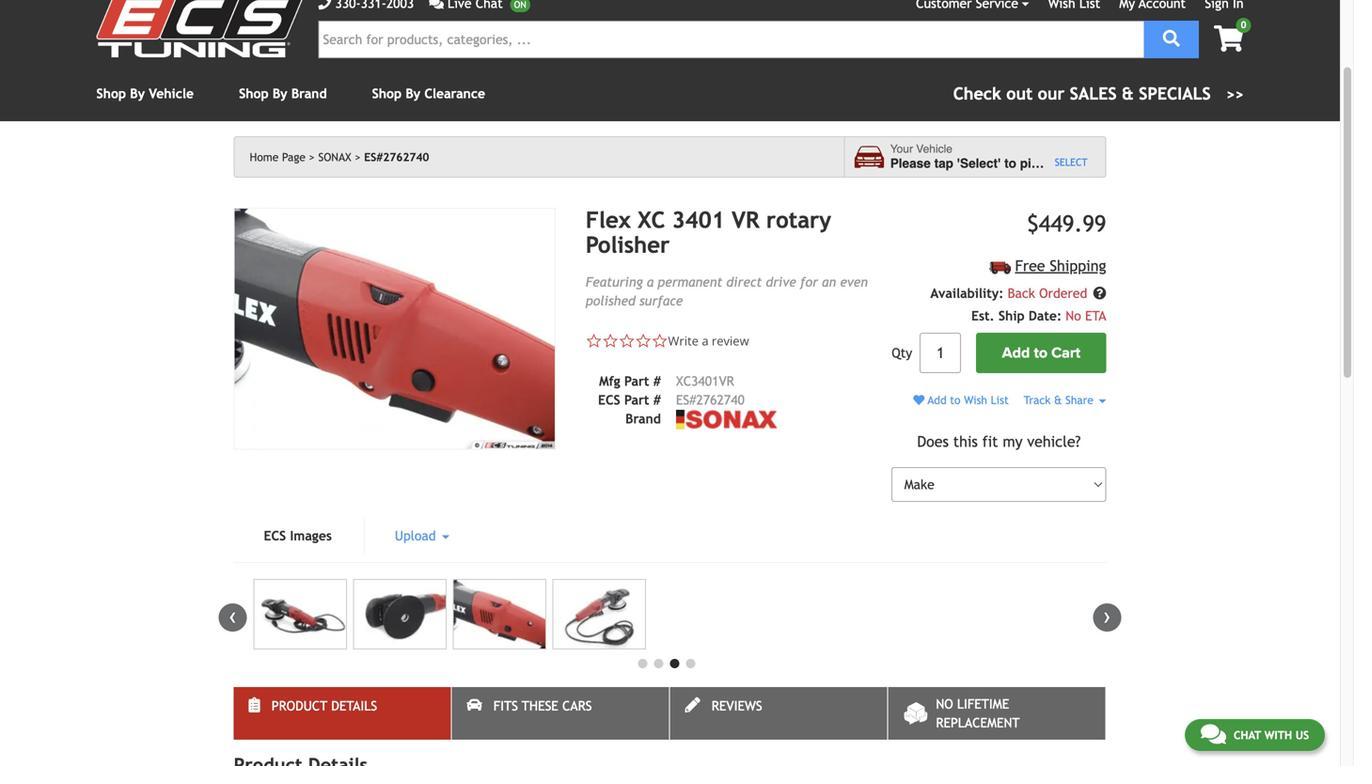 Task type: describe. For each thing, give the bounding box(es) containing it.
share
[[1066, 394, 1094, 407]]

shop for shop by vehicle
[[96, 86, 126, 101]]

us
[[1296, 729, 1309, 742]]

shop by clearance
[[372, 86, 485, 101]]

by for vehicle
[[130, 86, 145, 101]]

›
[[1104, 604, 1111, 629]]

cars
[[562, 699, 592, 714]]

availability:
[[930, 286, 1004, 301]]

chat with us
[[1234, 729, 1309, 742]]

ecs inside xc3401vr ecs part #
[[598, 392, 620, 408]]

no lifetime replacement link
[[888, 688, 1106, 740]]

no lifetime replacement
[[936, 697, 1020, 731]]

a inside your vehicle please tap 'select' to pick a vehicle
[[1049, 156, 1056, 171]]

product details
[[272, 699, 377, 714]]

0 horizontal spatial ecs
[[264, 529, 286, 544]]

sonax link
[[318, 150, 361, 164]]

replacement
[[936, 716, 1020, 731]]

select link
[[1055, 155, 1088, 170]]

phone image
[[318, 0, 332, 10]]

track & share button
[[1024, 394, 1106, 407]]

shop by brand link
[[239, 86, 327, 101]]

drive
[[766, 274, 796, 289]]

3401
[[672, 207, 725, 233]]

comments image
[[429, 0, 444, 10]]

this
[[953, 433, 978, 450]]

mfg
[[599, 374, 620, 389]]

‹
[[229, 604, 237, 629]]

track & share
[[1024, 394, 1097, 407]]

2762740
[[696, 392, 745, 408]]

upload
[[395, 529, 440, 544]]

& for track
[[1054, 394, 1062, 407]]

2 empty star image from the left
[[619, 333, 635, 349]]

wish
[[964, 394, 987, 407]]

upload button
[[365, 517, 479, 555]]

add to wish list
[[925, 394, 1009, 407]]

flex
[[586, 207, 631, 233]]

2 empty star image from the left
[[652, 333, 668, 349]]

chat
[[1234, 729, 1261, 742]]

my
[[1003, 433, 1023, 450]]

to for add to cart
[[1034, 344, 1048, 362]]

no
[[1066, 309, 1081, 324]]

does this fit my vehicle?
[[917, 433, 1081, 450]]

no
[[936, 697, 953, 712]]

availability: back ordered
[[930, 286, 1091, 301]]

shop by clearance link
[[372, 86, 485, 101]]

'select'
[[957, 156, 1001, 171]]

shop for shop by clearance
[[372, 86, 402, 101]]

vr
[[732, 207, 760, 233]]

direct
[[726, 274, 762, 289]]

product details link
[[234, 688, 451, 740]]

fits these cars
[[493, 699, 592, 714]]

track
[[1024, 394, 1051, 407]]

images
[[290, 529, 332, 544]]

select
[[1055, 157, 1088, 168]]

date:
[[1029, 309, 1062, 324]]

add for add to cart
[[1002, 344, 1030, 362]]

Search text field
[[318, 21, 1144, 58]]

a for featuring a permanent direct drive for an even polished surface
[[647, 274, 654, 289]]

1 # from the top
[[653, 374, 661, 389]]

sales
[[1070, 84, 1117, 103]]

details
[[331, 699, 377, 714]]

pick
[[1020, 156, 1046, 171]]

shipping
[[1050, 257, 1106, 274]]

by for brand
[[273, 86, 287, 101]]

permanent
[[658, 274, 722, 289]]

add to wish list link
[[913, 394, 1009, 407]]

xc3401vr
[[676, 374, 734, 389]]

page
[[282, 150, 306, 164]]

free shipping image
[[990, 261, 1011, 274]]

ordered
[[1039, 286, 1087, 301]]

vehicle
[[1060, 156, 1103, 171]]

write a review link
[[668, 332, 749, 349]]

ecs images
[[264, 529, 332, 544]]

› link
[[1093, 604, 1121, 632]]

even
[[840, 274, 868, 289]]

write
[[668, 332, 699, 349]]

es#2762740
[[364, 150, 429, 164]]

an
[[822, 274, 836, 289]]

fit
[[982, 433, 998, 450]]

back
[[1008, 286, 1035, 301]]

fits
[[493, 699, 518, 714]]

sales & specials
[[1070, 84, 1211, 103]]

reviews
[[712, 699, 762, 714]]

brand for shop by brand
[[291, 86, 327, 101]]

product
[[272, 699, 327, 714]]

comments image
[[1201, 723, 1226, 746]]

featuring a permanent direct drive for an even polished surface
[[586, 274, 868, 308]]

shop by vehicle link
[[96, 86, 194, 101]]



Task type: vqa. For each thing, say whether or not it's contained in the screenshot.
the left Vehicle
yes



Task type: locate. For each thing, give the bounding box(es) containing it.
0 horizontal spatial a
[[647, 274, 654, 289]]

empty star image up "mfg part #"
[[619, 333, 635, 349]]

by up home page link
[[273, 86, 287, 101]]

free
[[1015, 257, 1045, 274]]

1 vertical spatial to
[[1034, 344, 1048, 362]]

1 horizontal spatial ecs
[[598, 392, 620, 408]]

home page link
[[250, 150, 315, 164]]

2 horizontal spatial a
[[1049, 156, 1056, 171]]

with
[[1265, 729, 1292, 742]]

xc3401vr ecs part #
[[598, 374, 734, 408]]

flex xc 3401 vr rotary polisher
[[586, 207, 831, 258]]

0 vertical spatial part
[[624, 374, 649, 389]]

a
[[1049, 156, 1056, 171], [647, 274, 654, 289], [702, 332, 709, 349]]

2 by from the left
[[273, 86, 287, 101]]

0 horizontal spatial &
[[1054, 394, 1062, 407]]

please
[[890, 156, 931, 171]]

2 # from the top
[[653, 392, 661, 408]]

1 vertical spatial ecs
[[264, 529, 286, 544]]

empty star image down polished
[[602, 333, 619, 349]]

2 shop from the left
[[239, 86, 269, 101]]

es#
[[676, 392, 696, 408]]

by for clearance
[[406, 86, 421, 101]]

ecs down the "mfg" on the left
[[598, 392, 620, 408]]

1 horizontal spatial add
[[1002, 344, 1030, 362]]

es#2762740 - xc3401vr - flex xc 3401 vr rotary polisher - featuring a permanent direct drive for an even polished surface - sonax - audi bmw volkswagen mercedes benz mini porsche image
[[234, 208, 556, 450], [253, 579, 347, 650], [353, 579, 447, 650], [453, 579, 546, 650], [553, 579, 646, 650]]

to
[[1004, 156, 1017, 171], [1034, 344, 1048, 362], [950, 394, 961, 407]]

2 vertical spatial a
[[702, 332, 709, 349]]

specials
[[1139, 84, 1211, 103]]

to for add to wish list
[[950, 394, 961, 407]]

empty star image left the write
[[635, 333, 652, 349]]

question circle image
[[1093, 287, 1106, 300]]

0 horizontal spatial vehicle
[[149, 86, 194, 101]]

a right pick
[[1049, 156, 1056, 171]]

free shipping
[[1015, 257, 1106, 274]]

add to cart
[[1002, 344, 1081, 362]]

2 horizontal spatial by
[[406, 86, 421, 101]]

by down "ecs tuning" image
[[130, 86, 145, 101]]

# up es# 2762740 brand
[[653, 374, 661, 389]]

chat with us link
[[1185, 719, 1325, 751]]

1 horizontal spatial to
[[1004, 156, 1017, 171]]

polished
[[586, 293, 636, 308]]

home page
[[250, 150, 306, 164]]

empty star image up the "mfg" on the left
[[586, 333, 602, 349]]

empty star image
[[586, 333, 602, 349], [652, 333, 668, 349]]

0 vertical spatial #
[[653, 374, 661, 389]]

0 vertical spatial ecs
[[598, 392, 620, 408]]

449.99
[[1039, 211, 1106, 237]]

0 horizontal spatial brand
[[291, 86, 327, 101]]

2 horizontal spatial shop
[[372, 86, 402, 101]]

1 horizontal spatial empty star image
[[652, 333, 668, 349]]

add to cart button
[[976, 333, 1106, 374]]

add inside button
[[1002, 344, 1030, 362]]

shopping cart image
[[1214, 25, 1244, 52]]

0 horizontal spatial by
[[130, 86, 145, 101]]

vehicle
[[149, 86, 194, 101], [916, 143, 953, 156]]

es# 2762740 brand
[[626, 392, 745, 426]]

‹ link
[[219, 604, 247, 632]]

ship
[[999, 309, 1025, 324]]

empty star image
[[602, 333, 619, 349], [619, 333, 635, 349], [635, 333, 652, 349]]

ecs images link
[[234, 517, 362, 555]]

brand up page
[[291, 86, 327, 101]]

qty
[[892, 346, 912, 361]]

& inside 'link'
[[1122, 84, 1134, 103]]

brand
[[291, 86, 327, 101], [626, 411, 661, 426]]

featuring
[[586, 274, 643, 289]]

vehicle inside your vehicle please tap 'select' to pick a vehicle
[[916, 143, 953, 156]]

reviews link
[[670, 688, 887, 740]]

1 empty star image from the left
[[602, 333, 619, 349]]

1 vertical spatial part
[[624, 392, 649, 408]]

a for write a review
[[702, 332, 709, 349]]

None text field
[[920, 333, 961, 374]]

1 vertical spatial a
[[647, 274, 654, 289]]

does
[[917, 433, 949, 450]]

part inside xc3401vr ecs part #
[[624, 392, 649, 408]]

add down ship
[[1002, 344, 1030, 362]]

for
[[800, 274, 818, 289]]

part right the "mfg" on the left
[[624, 374, 649, 389]]

0 link
[[1199, 18, 1251, 54]]

1 vertical spatial vehicle
[[916, 143, 953, 156]]

0
[[1241, 19, 1247, 30]]

& right the track
[[1054, 394, 1062, 407]]

#
[[653, 374, 661, 389], [653, 392, 661, 408]]

# inside xc3401vr ecs part #
[[653, 392, 661, 408]]

fits these cars link
[[452, 688, 669, 740]]

1 by from the left
[[130, 86, 145, 101]]

these
[[522, 699, 558, 714]]

1 horizontal spatial &
[[1122, 84, 1134, 103]]

3 shop from the left
[[372, 86, 402, 101]]

ecs tuning image
[[96, 0, 303, 57]]

search image
[[1163, 30, 1180, 47]]

your
[[890, 143, 913, 156]]

add right heart image at bottom
[[928, 394, 947, 407]]

1 vertical spatial #
[[653, 392, 661, 408]]

vehicle up tap
[[916, 143, 953, 156]]

1 shop from the left
[[96, 86, 126, 101]]

eta
[[1085, 309, 1106, 324]]

ecs
[[598, 392, 620, 408], [264, 529, 286, 544]]

0 vertical spatial add
[[1002, 344, 1030, 362]]

1 horizontal spatial a
[[702, 332, 709, 349]]

0 vertical spatial vehicle
[[149, 86, 194, 101]]

heart image
[[913, 395, 925, 406]]

est. ship date: no eta
[[971, 309, 1106, 324]]

shop
[[96, 86, 126, 101], [239, 86, 269, 101], [372, 86, 402, 101]]

1 horizontal spatial brand
[[626, 411, 661, 426]]

0 vertical spatial &
[[1122, 84, 1134, 103]]

2 horizontal spatial to
[[1034, 344, 1048, 362]]

brand inside es# 2762740 brand
[[626, 411, 661, 426]]

polisher
[[586, 232, 670, 258]]

1 horizontal spatial vehicle
[[916, 143, 953, 156]]

& for sales
[[1122, 84, 1134, 103]]

0 vertical spatial to
[[1004, 156, 1017, 171]]

to inside button
[[1034, 344, 1048, 362]]

brand for es# 2762740 brand
[[626, 411, 661, 426]]

shop by vehicle
[[96, 86, 194, 101]]

a inside featuring a permanent direct drive for an even polished surface
[[647, 274, 654, 289]]

0 horizontal spatial add
[[928, 394, 947, 407]]

2 vertical spatial to
[[950, 394, 961, 407]]

your vehicle please tap 'select' to pick a vehicle
[[890, 143, 1103, 171]]

to left pick
[[1004, 156, 1017, 171]]

to left the wish at bottom right
[[950, 394, 961, 407]]

add
[[1002, 344, 1030, 362], [928, 394, 947, 407]]

part down "mfg part #"
[[624, 392, 649, 408]]

home
[[250, 150, 279, 164]]

review
[[712, 332, 749, 349]]

a right the write
[[702, 332, 709, 349]]

surface
[[640, 293, 683, 308]]

0 horizontal spatial empty star image
[[586, 333, 602, 349]]

ecs left the 'images'
[[264, 529, 286, 544]]

# left "es#"
[[653, 392, 661, 408]]

shop for shop by brand
[[239, 86, 269, 101]]

0 vertical spatial a
[[1049, 156, 1056, 171]]

lifetime
[[957, 697, 1009, 712]]

1 part from the top
[[624, 374, 649, 389]]

clearance
[[424, 86, 485, 101]]

0 horizontal spatial shop
[[96, 86, 126, 101]]

1 horizontal spatial shop
[[239, 86, 269, 101]]

1 vertical spatial brand
[[626, 411, 661, 426]]

est.
[[971, 309, 995, 324]]

1 horizontal spatial by
[[273, 86, 287, 101]]

tap
[[934, 156, 954, 171]]

vehicle?
[[1027, 433, 1081, 450]]

add for add to wish list
[[928, 394, 947, 407]]

sales & specials link
[[953, 81, 1244, 106]]

vehicle down "ecs tuning" image
[[149, 86, 194, 101]]

0 vertical spatial brand
[[291, 86, 327, 101]]

to inside your vehicle please tap 'select' to pick a vehicle
[[1004, 156, 1017, 171]]

write a review
[[668, 332, 749, 349]]

1 vertical spatial add
[[928, 394, 947, 407]]

rotary
[[766, 207, 831, 233]]

3 empty star image from the left
[[635, 333, 652, 349]]

1 empty star image from the left
[[586, 333, 602, 349]]

0 horizontal spatial to
[[950, 394, 961, 407]]

1 vertical spatial &
[[1054, 394, 1062, 407]]

to left cart
[[1034, 344, 1048, 362]]

sonax image
[[676, 410, 778, 430]]

xc
[[638, 207, 665, 233]]

empty star image down surface
[[652, 333, 668, 349]]

brand down xc3401vr ecs part #
[[626, 411, 661, 426]]

by
[[130, 86, 145, 101], [273, 86, 287, 101], [406, 86, 421, 101]]

2 part from the top
[[624, 392, 649, 408]]

3 by from the left
[[406, 86, 421, 101]]

a up surface
[[647, 274, 654, 289]]

by left clearance
[[406, 86, 421, 101]]

& right sales
[[1122, 84, 1134, 103]]



